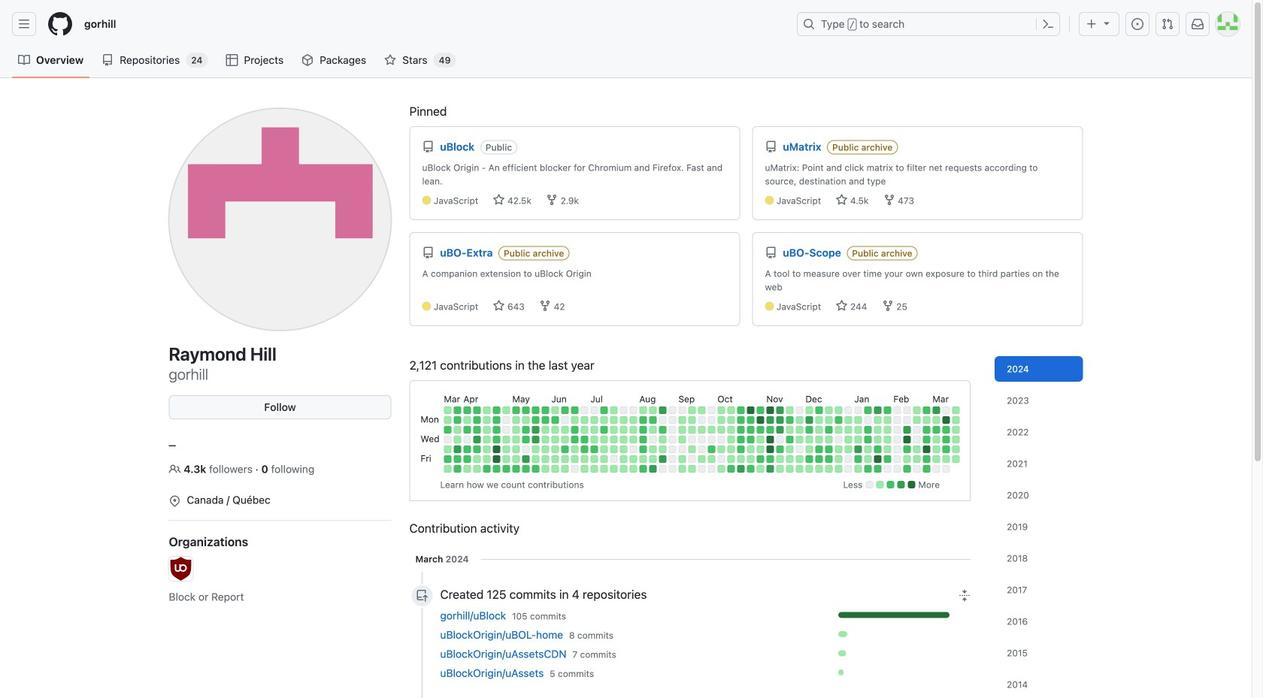 Task type: describe. For each thing, give the bounding box(es) containing it.
0 vertical spatial stars image
[[493, 194, 505, 206]]

@ublockorigin image
[[169, 557, 193, 581]]

forks image for top stars icon
[[546, 194, 558, 206]]

0 vertical spatial repo image
[[102, 54, 114, 66]]

view gorhill's full-sized avatar image
[[169, 108, 391, 331]]

notifications image
[[1192, 18, 1204, 30]]

forks image for bottommost stars image
[[539, 300, 551, 312]]

Follow gorhill submit
[[169, 396, 391, 420]]

homepage image
[[48, 12, 72, 36]]

repo image for the rightmost stars icon
[[765, 247, 777, 259]]

table image
[[226, 54, 238, 66]]

repo image for bottommost stars image
[[422, 247, 434, 259]]

1 horizontal spatial stars image
[[836, 194, 848, 206]]

repo push image
[[416, 590, 428, 602]]

home location: canada / québec element
[[169, 490, 391, 508]]

triangle down image
[[1101, 17, 1113, 29]]

1 horizontal spatial stars image
[[836, 300, 848, 312]]

people image
[[169, 464, 181, 476]]



Task type: vqa. For each thing, say whether or not it's contained in the screenshot.
rightmost with
no



Task type: locate. For each thing, give the bounding box(es) containing it.
1 horizontal spatial repo image
[[422, 141, 434, 153]]

git pull request image
[[1162, 18, 1174, 30]]

repo image
[[765, 141, 777, 153], [422, 247, 434, 259], [765, 247, 777, 259]]

stars image
[[493, 194, 505, 206], [836, 300, 848, 312]]

repo image for the rightmost stars image
[[765, 141, 777, 153]]

grid
[[418, 390, 962, 475]]

0 horizontal spatial stars image
[[493, 300, 505, 312]]

forks image
[[546, 194, 558, 206], [539, 300, 551, 312], [882, 300, 894, 312]]

stars image
[[836, 194, 848, 206], [493, 300, 505, 312]]

forks image for the rightmost stars icon
[[882, 300, 894, 312]]

7% of commits in march were made to ublockorigin/ubol-home image
[[838, 632, 971, 638], [838, 632, 848, 638]]

cell
[[444, 407, 452, 414], [454, 407, 461, 414], [464, 407, 471, 414], [473, 407, 481, 414], [483, 407, 491, 414], [493, 407, 500, 414], [503, 407, 510, 414], [512, 407, 520, 414], [522, 407, 530, 414], [532, 407, 540, 414], [542, 407, 549, 414], [552, 407, 559, 414], [561, 407, 569, 414], [571, 407, 579, 414], [581, 407, 588, 414], [591, 407, 598, 414], [600, 407, 608, 414], [610, 407, 618, 414], [620, 407, 628, 414], [630, 407, 637, 414], [640, 407, 647, 414], [649, 407, 657, 414], [659, 407, 667, 414], [669, 407, 676, 414], [679, 407, 686, 414], [688, 407, 696, 414], [698, 407, 706, 414], [708, 407, 716, 414], [718, 407, 725, 414], [728, 407, 735, 414], [737, 407, 745, 414], [747, 407, 755, 414], [757, 407, 764, 414], [767, 407, 774, 414], [776, 407, 784, 414], [786, 407, 794, 414], [796, 407, 804, 414], [806, 407, 813, 414], [816, 407, 823, 414], [825, 407, 833, 414], [835, 407, 843, 414], [845, 407, 852, 414], [855, 407, 862, 414], [864, 407, 872, 414], [874, 407, 882, 414], [884, 407, 892, 414], [894, 407, 901, 414], [904, 407, 911, 414], [913, 407, 921, 414], [923, 407, 931, 414], [933, 407, 940, 414], [943, 407, 950, 414], [952, 407, 960, 414], [444, 417, 452, 424], [454, 417, 461, 424], [464, 417, 471, 424], [473, 417, 481, 424], [483, 417, 491, 424], [493, 417, 500, 424], [503, 417, 510, 424], [512, 417, 520, 424], [522, 417, 530, 424], [532, 417, 540, 424], [542, 417, 549, 424], [552, 417, 559, 424], [561, 417, 569, 424], [571, 417, 579, 424], [581, 417, 588, 424], [591, 417, 598, 424], [600, 417, 608, 424], [610, 417, 618, 424], [620, 417, 628, 424], [630, 417, 637, 424], [640, 417, 647, 424], [649, 417, 657, 424], [659, 417, 667, 424], [669, 417, 676, 424], [679, 417, 686, 424], [688, 417, 696, 424], [698, 417, 706, 424], [708, 417, 716, 424], [718, 417, 725, 424], [728, 417, 735, 424], [737, 417, 745, 424], [747, 417, 755, 424], [757, 417, 764, 424], [767, 417, 774, 424], [776, 417, 784, 424], [786, 417, 794, 424], [796, 417, 804, 424], [806, 417, 813, 424], [816, 417, 823, 424], [825, 417, 833, 424], [835, 417, 843, 424], [845, 417, 852, 424], [855, 417, 862, 424], [864, 417, 872, 424], [874, 417, 882, 424], [884, 417, 892, 424], [894, 417, 901, 424], [904, 417, 911, 424], [913, 417, 921, 424], [923, 417, 931, 424], [933, 417, 940, 424], [943, 417, 950, 424], [952, 417, 960, 424], [444, 426, 452, 434], [454, 426, 461, 434], [464, 426, 471, 434], [473, 426, 481, 434], [483, 426, 491, 434], [493, 426, 500, 434], [503, 426, 510, 434], [512, 426, 520, 434], [522, 426, 530, 434], [532, 426, 540, 434], [542, 426, 549, 434], [552, 426, 559, 434], [561, 426, 569, 434], [571, 426, 579, 434], [581, 426, 588, 434], [591, 426, 598, 434], [600, 426, 608, 434], [610, 426, 618, 434], [620, 426, 628, 434], [630, 426, 637, 434], [640, 426, 647, 434], [649, 426, 657, 434], [659, 426, 667, 434], [669, 426, 676, 434], [679, 426, 686, 434], [688, 426, 696, 434], [698, 426, 706, 434], [708, 426, 716, 434], [718, 426, 725, 434], [728, 426, 735, 434], [737, 426, 745, 434], [747, 426, 755, 434], [757, 426, 764, 434], [767, 426, 774, 434], [776, 426, 784, 434], [786, 426, 794, 434], [796, 426, 804, 434], [806, 426, 813, 434], [816, 426, 823, 434], [825, 426, 833, 434], [835, 426, 843, 434], [845, 426, 852, 434], [855, 426, 862, 434], [864, 426, 872, 434], [874, 426, 882, 434], [884, 426, 892, 434], [894, 426, 901, 434], [904, 426, 911, 434], [913, 426, 921, 434], [923, 426, 931, 434], [933, 426, 940, 434], [943, 426, 950, 434], [952, 426, 960, 434], [444, 436, 452, 444], [454, 436, 461, 444], [464, 436, 471, 444], [473, 436, 481, 444], [483, 436, 491, 444], [493, 436, 500, 444], [503, 436, 510, 444], [512, 436, 520, 444], [522, 436, 530, 444], [532, 436, 540, 444], [542, 436, 549, 444], [552, 436, 559, 444], [561, 436, 569, 444], [571, 436, 579, 444], [581, 436, 588, 444], [591, 436, 598, 444], [600, 436, 608, 444], [610, 436, 618, 444], [620, 436, 628, 444], [630, 436, 637, 444], [640, 436, 647, 444], [649, 436, 657, 444], [659, 436, 667, 444], [669, 436, 676, 444], [679, 436, 686, 444], [688, 436, 696, 444], [698, 436, 706, 444], [708, 436, 716, 444], [718, 436, 725, 444], [728, 436, 735, 444], [737, 436, 745, 444], [747, 436, 755, 444], [757, 436, 764, 444], [767, 436, 774, 444], [776, 436, 784, 444], [786, 436, 794, 444], [796, 436, 804, 444], [806, 436, 813, 444], [816, 436, 823, 444], [825, 436, 833, 444], [835, 436, 843, 444], [845, 436, 852, 444], [855, 436, 862, 444], [864, 436, 872, 444], [874, 436, 882, 444], [884, 436, 892, 444], [894, 436, 901, 444], [904, 436, 911, 444], [913, 436, 921, 444], [923, 436, 931, 444], [933, 436, 940, 444], [943, 436, 950, 444], [952, 436, 960, 444], [444, 446, 452, 454], [454, 446, 461, 454], [464, 446, 471, 454], [473, 446, 481, 454], [483, 446, 491, 454], [493, 446, 500, 454], [503, 446, 510, 454], [512, 446, 520, 454], [522, 446, 530, 454], [532, 446, 540, 454], [542, 446, 549, 454], [552, 446, 559, 454], [561, 446, 569, 454], [571, 446, 579, 454], [581, 446, 588, 454], [591, 446, 598, 454], [600, 446, 608, 454], [610, 446, 618, 454], [620, 446, 628, 454], [630, 446, 637, 454], [640, 446, 647, 454], [649, 446, 657, 454], [659, 446, 667, 454], [669, 446, 676, 454], [679, 446, 686, 454], [688, 446, 696, 454], [698, 446, 706, 454], [708, 446, 716, 454], [718, 446, 725, 454], [728, 446, 735, 454], [737, 446, 745, 454], [747, 446, 755, 454], [757, 446, 764, 454], [767, 446, 774, 454], [776, 446, 784, 454], [786, 446, 794, 454], [796, 446, 804, 454], [806, 446, 813, 454], [816, 446, 823, 454], [825, 446, 833, 454], [835, 446, 843, 454], [845, 446, 852, 454], [855, 446, 862, 454], [864, 446, 872, 454], [874, 446, 882, 454], [884, 446, 892, 454], [894, 446, 901, 454], [904, 446, 911, 454], [913, 446, 921, 454], [923, 446, 931, 454], [933, 446, 940, 454], [943, 446, 950, 454], [952, 446, 960, 454], [444, 456, 452, 463], [454, 456, 461, 463], [464, 456, 471, 463], [473, 456, 481, 463], [483, 456, 491, 463], [493, 456, 500, 463], [503, 456, 510, 463], [512, 456, 520, 463], [522, 456, 530, 463], [532, 456, 540, 463], [542, 456, 549, 463], [552, 456, 559, 463], [561, 456, 569, 463], [571, 456, 579, 463], [581, 456, 588, 463], [591, 456, 598, 463], [600, 456, 608, 463], [610, 456, 618, 463], [620, 456, 628, 463], [630, 456, 637, 463], [640, 456, 647, 463], [649, 456, 657, 463], [659, 456, 667, 463], [669, 456, 676, 463], [679, 456, 686, 463], [688, 456, 696, 463], [698, 456, 706, 463], [708, 456, 716, 463], [718, 456, 725, 463], [728, 456, 735, 463], [737, 456, 745, 463], [747, 456, 755, 463], [757, 456, 764, 463], [767, 456, 774, 463], [776, 456, 784, 463], [786, 456, 794, 463], [796, 456, 804, 463], [806, 456, 813, 463], [816, 456, 823, 463], [825, 456, 833, 463], [835, 456, 843, 463], [845, 456, 852, 463], [855, 456, 862, 463], [864, 456, 872, 463], [874, 456, 882, 463], [884, 456, 892, 463], [894, 456, 901, 463], [904, 456, 911, 463], [913, 456, 921, 463], [923, 456, 931, 463], [933, 456, 940, 463], [943, 456, 950, 463], [952, 456, 960, 463], [444, 466, 452, 473], [454, 466, 461, 473], [464, 466, 471, 473], [473, 466, 481, 473], [483, 466, 491, 473], [493, 466, 500, 473], [503, 466, 510, 473], [512, 466, 520, 473], [522, 466, 530, 473], [532, 466, 540, 473], [542, 466, 549, 473], [552, 466, 559, 473], [561, 466, 569, 473], [571, 466, 579, 473], [581, 466, 588, 473], [591, 466, 598, 473], [600, 466, 608, 473], [610, 466, 618, 473], [620, 466, 628, 473], [630, 466, 637, 473], [640, 466, 647, 473], [649, 466, 657, 473], [659, 466, 667, 473], [669, 466, 676, 473], [679, 466, 686, 473], [688, 466, 696, 473], [698, 466, 706, 473], [708, 466, 716, 473], [718, 466, 725, 473], [728, 466, 735, 473], [737, 466, 745, 473], [747, 466, 755, 473], [757, 466, 764, 473], [767, 466, 774, 473], [776, 466, 784, 473], [786, 466, 794, 473], [796, 466, 804, 473], [806, 466, 813, 473], [816, 466, 823, 473], [825, 466, 833, 473], [835, 466, 843, 473], [845, 466, 852, 473], [855, 466, 862, 473], [864, 466, 872, 473], [874, 466, 882, 473], [884, 466, 892, 473], [894, 466, 901, 473], [904, 466, 911, 473], [913, 466, 921, 473], [923, 466, 931, 473], [933, 466, 940, 473], [943, 466, 950, 473]]

6% of commits in march were made to ublockorigin/uassetscdn image
[[838, 651, 971, 657], [838, 651, 846, 657]]

plus image
[[1086, 18, 1098, 30]]

4% of commits in march were made to ublockorigin/uassets image
[[838, 670, 971, 676], [838, 670, 844, 676]]

package image
[[302, 54, 314, 66]]

1 vertical spatial repo image
[[422, 141, 434, 153]]

book image
[[18, 54, 30, 66]]

repo image
[[102, 54, 114, 66], [422, 141, 434, 153]]

1 vertical spatial stars image
[[493, 300, 505, 312]]

0 vertical spatial stars image
[[836, 194, 848, 206]]

location image
[[169, 496, 181, 508]]

1 vertical spatial stars image
[[836, 300, 848, 312]]

0 horizontal spatial repo image
[[102, 54, 114, 66]]

0 horizontal spatial stars image
[[493, 194, 505, 206]]

forks image
[[884, 194, 896, 206]]

command palette image
[[1042, 18, 1054, 30]]

collapse image
[[959, 590, 971, 602]]

84% of commits in march were made to gorhill/ublock image
[[838, 613, 971, 619], [838, 613, 950, 619]]

star image
[[384, 54, 396, 66]]

issue opened image
[[1132, 18, 1144, 30]]



